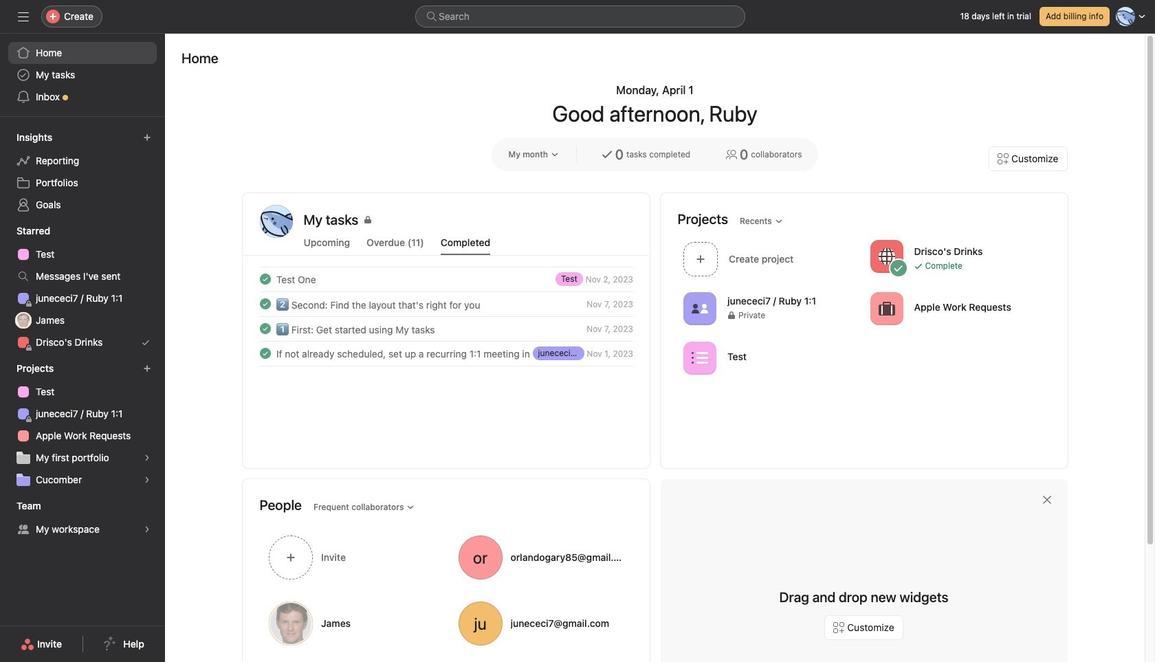 Task type: locate. For each thing, give the bounding box(es) containing it.
2 vertical spatial completed image
[[257, 345, 273, 362]]

1 vertical spatial completed image
[[257, 321, 273, 337]]

global element
[[0, 34, 165, 116]]

list box
[[415, 6, 746, 28]]

1 vertical spatial completed checkbox
[[257, 321, 273, 337]]

hide sidebar image
[[18, 11, 29, 22]]

1 completed checkbox from the top
[[257, 271, 273, 288]]

2 vertical spatial completed checkbox
[[257, 345, 273, 362]]

0 vertical spatial completed image
[[257, 296, 273, 312]]

2 completed checkbox from the top
[[257, 321, 273, 337]]

new project or portfolio image
[[143, 365, 151, 373]]

Completed checkbox
[[257, 271, 273, 288], [257, 321, 273, 337], [257, 345, 273, 362]]

view profile image
[[260, 205, 293, 238]]

1 list item from the top
[[243, 267, 650, 292]]

3 completed checkbox from the top
[[257, 345, 273, 362]]

list item
[[243, 267, 650, 292], [243, 292, 650, 316], [243, 316, 650, 341], [243, 341, 650, 366]]

globe image
[[878, 248, 895, 264]]

see details, my first portfolio image
[[143, 454, 151, 462]]

completed image
[[257, 296, 273, 312], [257, 321, 273, 337], [257, 345, 273, 362]]

0 vertical spatial completed checkbox
[[257, 271, 273, 288]]

people image
[[692, 300, 708, 317]]



Task type: describe. For each thing, give the bounding box(es) containing it.
4 list item from the top
[[243, 341, 650, 366]]

new insights image
[[143, 133, 151, 142]]

see details, my workspace image
[[143, 525, 151, 534]]

2 list item from the top
[[243, 292, 650, 316]]

completed image
[[257, 271, 273, 288]]

dismiss image
[[1042, 495, 1053, 506]]

completed checkbox for 1st list item from the top
[[257, 271, 273, 288]]

3 completed image from the top
[[257, 345, 273, 362]]

briefcase image
[[878, 300, 895, 317]]

Completed checkbox
[[257, 296, 273, 312]]

teams element
[[0, 494, 165, 543]]

projects element
[[0, 356, 165, 494]]

1 completed image from the top
[[257, 296, 273, 312]]

list image
[[692, 350, 708, 366]]

insights element
[[0, 125, 165, 219]]

starred element
[[0, 219, 165, 356]]

2 completed image from the top
[[257, 321, 273, 337]]

completed checkbox for 3rd list item from the top of the page
[[257, 321, 273, 337]]

see details, cucomber image
[[143, 476, 151, 484]]

3 list item from the top
[[243, 316, 650, 341]]

completed checkbox for 1st list item from the bottom
[[257, 345, 273, 362]]



Task type: vqa. For each thing, say whether or not it's contained in the screenshot.
Completed option to the top
yes



